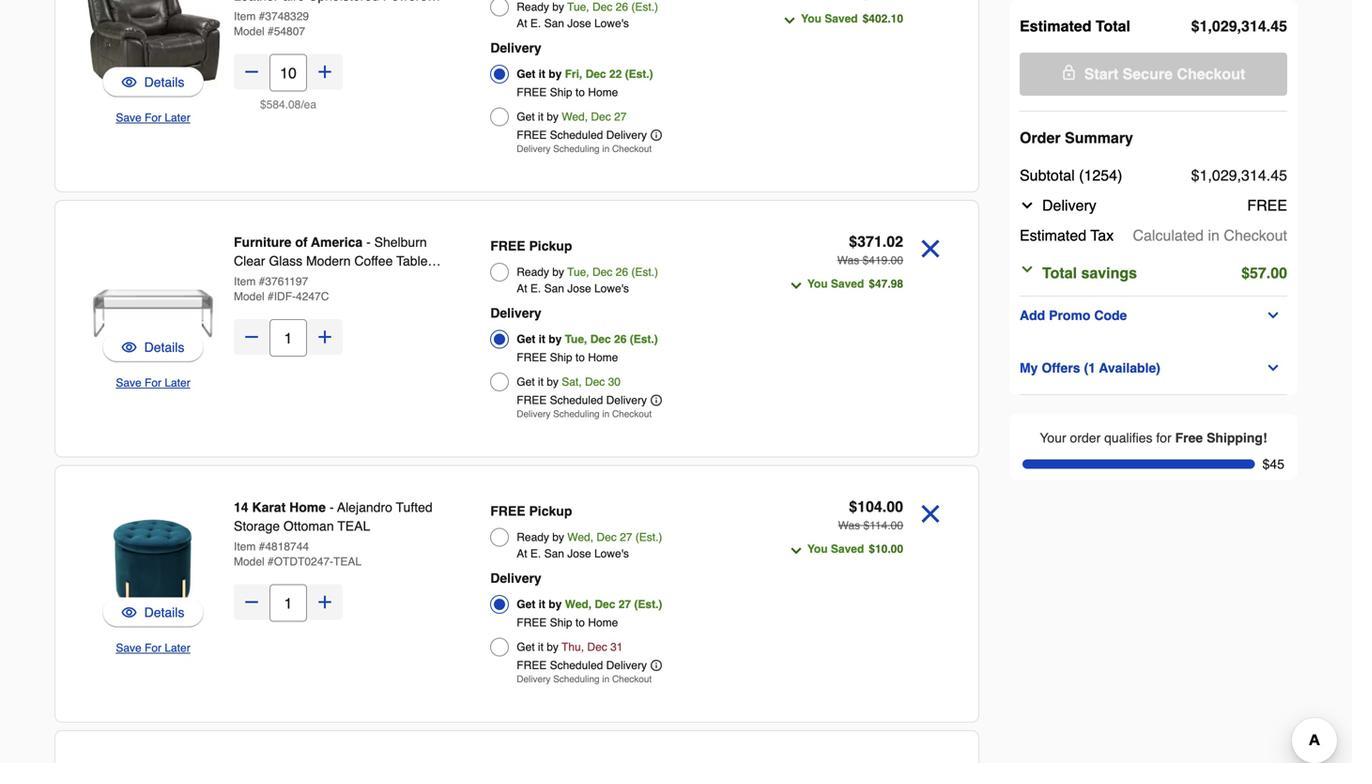 Task type: vqa. For each thing, say whether or not it's contained in the screenshot.
Greenhouses All
no



Task type: locate. For each thing, give the bounding box(es) containing it.
free ship to home
[[517, 86, 618, 99], [517, 351, 618, 364], [517, 617, 618, 630]]

2 vertical spatial later
[[165, 642, 190, 655]]

1 item from the top
[[234, 10, 256, 23]]

delivery scheduling in checkout for 104
[[517, 674, 652, 685]]

item inside item #4818744 model #otdt0247-teal
[[234, 541, 256, 554]]

2 vertical spatial you
[[808, 543, 828, 556]]

later down alejandro tufted storage ottoman teal image
[[165, 642, 190, 655]]

3 scheduled from the top
[[550, 659, 603, 673]]

dec for get it by fri, dec 22 (est.)
[[586, 68, 606, 81]]

chevron down image left you saved $ 10 .00
[[789, 544, 804, 559]]

delivery scheduling in checkout for 371
[[517, 409, 652, 420]]

dec for get it by tue, dec 26 (est.)
[[591, 333, 611, 346]]

0 vertical spatial 10
[[891, 12, 904, 25]]

0 vertical spatial for
[[145, 111, 162, 124]]

you for 371
[[808, 278, 828, 291]]

wed, down 'fri,'
[[562, 110, 588, 124]]

1 1,029,314 from the top
[[1200, 17, 1267, 35]]

jose up get it by fri, dec 22 (est.)
[[568, 17, 591, 30]]

3 at from the top
[[517, 548, 528, 561]]

at up get it by fri, dec 22 (est.)
[[517, 17, 528, 30]]

3 free ship to home from the top
[[517, 617, 618, 630]]

stepper number input field with increment and decrement buttons number field down #otdt0247-
[[270, 585, 307, 622]]

(est.) down ready by wed, dec 27 (est.)
[[634, 598, 663, 612]]

home for get it by tue, dec 26 (est.)
[[588, 351, 618, 364]]

dec for get it by sat, dec 30
[[585, 376, 605, 389]]

47
[[875, 278, 888, 291]]

2 vertical spatial 26
[[614, 333, 627, 346]]

furniture of america -
[[234, 235, 374, 250]]

26
[[616, 0, 628, 14], [616, 266, 628, 279], [614, 333, 627, 346]]

glass
[[269, 254, 303, 269]]

quickview image
[[122, 73, 137, 92], [122, 338, 137, 357], [122, 604, 137, 622]]

checkout for get it by fri, dec 22 (est.)
[[612, 144, 652, 155]]

2 vertical spatial free scheduled delivery
[[517, 659, 647, 673]]

stepper number input field with increment and decrement buttons number field right minus icon
[[270, 319, 307, 357]]

2 for from the top
[[145, 377, 162, 390]]

delivery scheduling in checkout
[[517, 144, 652, 155], [517, 409, 652, 420], [517, 674, 652, 685]]

model inside item #4818744 model #otdt0247-teal
[[234, 556, 265, 569]]

1 vertical spatial option group
[[491, 498, 751, 690]]

$ 104 .00 was $ 114 .00
[[838, 498, 904, 533]]

item left #4818744
[[234, 541, 256, 554]]

1 san from the top
[[544, 17, 564, 30]]

save for later button down alejandro tufted storage ottoman teal image
[[116, 639, 190, 658]]

1 lowe's from the top
[[595, 17, 629, 30]]

home inside delivery 'option group'
[[588, 86, 618, 99]]

2 estimated from the top
[[1020, 227, 1087, 244]]

free ship to home for 371
[[517, 351, 618, 364]]

3 delivery scheduling in checkout from the top
[[517, 674, 652, 685]]

scheduled inside delivery 'option group'
[[550, 129, 603, 142]]

3 lowe's from the top
[[595, 548, 629, 561]]

0 vertical spatial scheduling
[[553, 144, 600, 155]]

option group
[[491, 233, 751, 425], [491, 498, 751, 690]]

model down #4818744
[[234, 556, 265, 569]]

2 model from the top
[[234, 290, 265, 303]]

at e. san jose lowe's up get it by tue, dec 26 (est.)
[[517, 282, 629, 295]]

total
[[1096, 17, 1131, 35], [1043, 264, 1077, 282]]

.00 inside $ 371 . 02 was $ 419 .00
[[888, 254, 904, 267]]

chevron down image inside add promo code link
[[1266, 308, 1281, 323]]

1 vertical spatial free pickup
[[491, 504, 572, 519]]

checkout down get it by wed, dec 27
[[612, 144, 652, 155]]

details for 371
[[144, 340, 184, 355]]

3 item from the top
[[234, 541, 256, 554]]

1 vertical spatial 10
[[875, 543, 888, 556]]

$ 1,029,314 . 45 for (1254)
[[1192, 167, 1288, 184]]

quickview image for 104
[[122, 604, 137, 622]]

get down get it by fri, dec 22 (est.)
[[517, 110, 535, 124]]

2 vertical spatial ready
[[517, 531, 549, 544]]

0 horizontal spatial total
[[1043, 264, 1077, 282]]

ready for 371
[[517, 266, 549, 279]]

1 at from the top
[[517, 17, 528, 30]]

3 quickview image from the top
[[122, 604, 137, 622]]

0 vertical spatial to
[[576, 86, 585, 99]]

2 vertical spatial save for later
[[116, 642, 190, 655]]

america
[[311, 235, 363, 250]]

0 vertical spatial chevron down image
[[1020, 198, 1035, 213]]

2 vertical spatial delivery scheduling in checkout
[[517, 674, 652, 685]]

for for 371
[[145, 377, 162, 390]]

3 jose from the top
[[568, 548, 591, 561]]

1 vertical spatial 45
[[1271, 167, 1288, 184]]

2 save for later from the top
[[116, 377, 190, 390]]

e. for 104
[[531, 548, 541, 561]]

104
[[858, 498, 883, 516]]

2 vertical spatial scheduled
[[550, 659, 603, 673]]

08
[[288, 98, 301, 111]]

dec
[[593, 0, 613, 14], [586, 68, 606, 81], [591, 110, 611, 124], [593, 266, 613, 279], [591, 333, 611, 346], [585, 376, 605, 389], [597, 531, 617, 544], [595, 598, 616, 612], [587, 641, 608, 654]]

dec for get it by wed, dec 27 (est.)
[[595, 598, 616, 612]]

scheduling down get it by wed, dec 27
[[553, 144, 600, 155]]

2 details from the top
[[144, 340, 184, 355]]

1 get from the top
[[517, 68, 536, 81]]

2 vertical spatial san
[[544, 548, 564, 561]]

in for get it by wed, dec 27 (est.)
[[602, 674, 610, 685]]

1 vertical spatial plus image
[[316, 328, 334, 347]]

you
[[801, 12, 822, 25], [808, 278, 828, 291], [808, 543, 828, 556]]

ready up get it by tue, dec 26 (est.)
[[517, 266, 549, 279]]

2 san from the top
[[544, 282, 564, 295]]

.
[[888, 12, 891, 25], [1267, 17, 1271, 35], [285, 98, 288, 111], [1267, 167, 1271, 184], [883, 233, 887, 250], [888, 278, 891, 291]]

qualifies
[[1105, 431, 1153, 446]]

at e. san jose lowe's
[[517, 17, 629, 30], [517, 282, 629, 295], [517, 548, 629, 561]]

26 inside delivery 'option group'
[[616, 0, 628, 14]]

1 estimated from the top
[[1020, 17, 1092, 35]]

1 plus image from the top
[[316, 62, 334, 81]]

info image
[[651, 395, 662, 406]]

wed, inside delivery 'option group'
[[562, 110, 588, 124]]

3 save for later button from the top
[[116, 639, 190, 658]]

2 free ship to home from the top
[[517, 351, 618, 364]]

0 horizontal spatial -
[[330, 500, 334, 515]]

2 1,029,314 from the top
[[1200, 167, 1267, 184]]

dec up 31
[[595, 598, 616, 612]]

2 jose from the top
[[568, 282, 591, 295]]

2 e. from the top
[[531, 282, 541, 295]]

ready up get it by fri, dec 22 (est.)
[[517, 0, 549, 14]]

dec left the 22
[[586, 68, 606, 81]]

scheduling for 371
[[553, 409, 600, 420]]

2 vertical spatial save
[[116, 642, 142, 655]]

plus image
[[316, 62, 334, 81], [316, 328, 334, 347], [316, 593, 334, 612]]

0 vertical spatial storage
[[261, 272, 307, 287]]

3 e. from the top
[[531, 548, 541, 561]]

1 at e. san jose lowe's from the top
[[517, 17, 629, 30]]

0 vertical spatial lowe's
[[595, 17, 629, 30]]

1 free ship to home from the top
[[517, 86, 618, 99]]

storage up #idf-
[[261, 272, 307, 287]]

3 get from the top
[[517, 333, 536, 346]]

2 vertical spatial lowe's
[[595, 548, 629, 561]]

2 vertical spatial to
[[576, 617, 585, 630]]

#otdt0247-
[[268, 556, 334, 569]]

by for get it by wed, dec 27 (est.)
[[549, 598, 562, 612]]

3 stepper number input field with increment and decrement buttons number field from the top
[[270, 585, 307, 622]]

storage down karat
[[234, 519, 280, 534]]

was inside $ 371 . 02 was $ 419 .00
[[838, 254, 860, 267]]

available)
[[1100, 361, 1161, 376]]

free scheduled delivery
[[517, 129, 647, 142], [517, 394, 647, 407], [517, 659, 647, 673]]

san inside delivery 'option group'
[[544, 17, 564, 30]]

5 get from the top
[[517, 598, 536, 612]]

0 vertical spatial plus image
[[316, 62, 334, 81]]

lowe's for 371
[[595, 282, 629, 295]]

by up get it by thu, dec 31
[[549, 598, 562, 612]]

my offers (1 available)
[[1020, 361, 1161, 376]]

1 vertical spatial quickview image
[[122, 338, 137, 357]]

was
[[838, 254, 860, 267], [838, 519, 861, 533]]

in inside delivery 'option group'
[[602, 144, 610, 155]]

imogen gray leather-aire upholstered powered reclining recliner image
[[85, 0, 221, 101]]

save for later button
[[116, 108, 190, 127], [116, 374, 190, 393], [116, 639, 190, 658]]

teal for ottoman
[[338, 519, 370, 534]]

. inside $ 371 . 02 was $ 419 .00
[[883, 233, 887, 250]]

2 vertical spatial free ship to home
[[517, 617, 618, 630]]

it up get it by thu, dec 31
[[539, 598, 546, 612]]

0 vertical spatial at
[[517, 17, 528, 30]]

3 later from the top
[[165, 642, 190, 655]]

2 quickview image from the top
[[122, 338, 137, 357]]

free scheduled delivery for 104
[[517, 659, 647, 673]]

1 delivery scheduling in checkout from the top
[[517, 144, 652, 155]]

2 to from the top
[[576, 351, 585, 364]]

1 vertical spatial ship
[[550, 351, 573, 364]]

0 vertical spatial details
[[144, 75, 184, 90]]

2 scheduled from the top
[[550, 394, 603, 407]]

1 vertical spatial free ship to home
[[517, 351, 618, 364]]

2 vertical spatial at e. san jose lowe's
[[517, 548, 629, 561]]

1 vertical spatial for
[[145, 377, 162, 390]]

free ship to home for 104
[[517, 617, 618, 630]]

save for later down alejandro tufted storage ottoman teal image
[[116, 642, 190, 655]]

0 vertical spatial ship
[[550, 86, 573, 99]]

home for get it by wed, dec 27 (est.)
[[588, 617, 618, 630]]

1 vertical spatial ready by tue, dec 26 (est.)
[[517, 266, 658, 279]]

save down shelburn clear glass modern coffee table with storage image
[[116, 377, 142, 390]]

later for 104
[[165, 642, 190, 655]]

1 minus image from the top
[[242, 62, 261, 81]]

2 option group from the top
[[491, 498, 751, 690]]

(est.)
[[632, 0, 658, 14], [625, 68, 653, 81], [632, 266, 658, 279], [630, 333, 658, 346], [636, 531, 663, 544], [634, 598, 663, 612]]

total savings
[[1043, 264, 1138, 282]]

1 vertical spatial ready
[[517, 266, 549, 279]]

3 details from the top
[[144, 605, 184, 620]]

ship down 'fri,'
[[550, 86, 573, 99]]

1 vertical spatial pickup
[[529, 504, 572, 519]]

item left #3748329
[[234, 10, 256, 23]]

1 vertical spatial lowe's
[[595, 282, 629, 295]]

free ship to home down 'fri,'
[[517, 86, 618, 99]]

1 jose from the top
[[568, 17, 591, 30]]

26 up get it by tue, dec 26 (est.)
[[616, 266, 628, 279]]

1 vertical spatial info image
[[651, 660, 662, 672]]

by up get it by sat, dec 30
[[549, 333, 562, 346]]

27 up 31
[[619, 598, 631, 612]]

1 vertical spatial san
[[544, 282, 564, 295]]

scheduled for 104
[[550, 659, 603, 673]]

jose down ready by wed, dec 27 (est.)
[[568, 548, 591, 561]]

it up get it by sat, dec 30
[[539, 333, 546, 346]]

model left the #54807
[[234, 25, 265, 38]]

1 vertical spatial free scheduled delivery
[[517, 394, 647, 407]]

in
[[602, 144, 610, 155], [1208, 227, 1220, 244], [602, 409, 610, 420], [602, 674, 610, 685]]

2 delivery scheduling in checkout from the top
[[517, 409, 652, 420]]

by up get it by wed, dec 27 (est.)
[[553, 531, 564, 544]]

1 vertical spatial save for later
[[116, 377, 190, 390]]

0 vertical spatial e.
[[531, 17, 541, 30]]

free
[[517, 86, 547, 99], [517, 129, 547, 142], [1248, 197, 1288, 214], [491, 239, 526, 254], [517, 351, 547, 364], [517, 394, 547, 407], [491, 504, 526, 519], [517, 617, 547, 630], [517, 659, 547, 673]]

1,029,314 up calculated in checkout
[[1200, 167, 1267, 184]]

3 scheduling from the top
[[553, 674, 600, 685]]

- up ottoman
[[330, 500, 334, 515]]

by left thu, on the bottom left of page
[[547, 641, 559, 654]]

0 vertical spatial scheduled
[[550, 129, 603, 142]]

model inside 'item #3761197 model #idf-4247c'
[[234, 290, 265, 303]]

later
[[165, 111, 190, 124], [165, 377, 190, 390], [165, 642, 190, 655]]

2 scheduling from the top
[[553, 409, 600, 420]]

3 plus image from the top
[[316, 593, 334, 612]]

98
[[891, 278, 904, 291]]

you saved $ 402 . 10
[[801, 12, 904, 25]]

0 vertical spatial pickup
[[529, 239, 572, 254]]

1 to from the top
[[576, 86, 585, 99]]

2 vertical spatial saved
[[831, 543, 864, 556]]

$ 1,029,314 . 45 up calculated in checkout
[[1192, 167, 1288, 184]]

item for 104
[[234, 541, 256, 554]]

0 vertical spatial you
[[801, 12, 822, 25]]

0 vertical spatial estimated
[[1020, 17, 1092, 35]]

plus image for 371
[[316, 328, 334, 347]]

1 free pickup from the top
[[491, 239, 572, 254]]

item inside 'item #3761197 model #idf-4247c'
[[234, 275, 256, 288]]

3 for from the top
[[145, 642, 162, 655]]

details button
[[102, 67, 204, 97], [122, 73, 184, 92], [102, 333, 204, 363], [122, 338, 184, 357], [102, 598, 204, 628], [122, 604, 184, 622]]

minus image down #4818744
[[242, 593, 261, 612]]

scheduling for 104
[[553, 674, 600, 685]]

it for get it by sat, dec 30
[[538, 376, 544, 389]]

for down shelburn clear glass modern coffee table with storage image
[[145, 377, 162, 390]]

1 vertical spatial item
[[234, 275, 256, 288]]

6 get from the top
[[517, 641, 535, 654]]

1 vertical spatial tue,
[[568, 266, 590, 279]]

to for 371
[[576, 351, 585, 364]]

1 vertical spatial you
[[808, 278, 828, 291]]

$ 1,029,314 . 45 up start secure checkout
[[1192, 17, 1288, 35]]

2 at from the top
[[517, 282, 528, 295]]

at down ready by wed, dec 27 (est.)
[[517, 548, 528, 561]]

by left sat,
[[547, 376, 559, 389]]

2 pickup from the top
[[529, 504, 572, 519]]

estimated for estimated tax
[[1020, 227, 1087, 244]]

1 ready by tue, dec 26 (est.) from the top
[[517, 0, 658, 14]]

for
[[1157, 431, 1172, 446]]

minus image
[[242, 62, 261, 81], [242, 593, 261, 612]]

3 ready from the top
[[517, 531, 549, 544]]

ship
[[550, 86, 573, 99], [550, 351, 573, 364], [550, 617, 573, 630]]

wed, for get it by wed, dec 27
[[562, 110, 588, 124]]

by left 'fri,'
[[549, 68, 562, 81]]

plus image down #otdt0247-
[[316, 593, 334, 612]]

3 save for later from the top
[[116, 642, 190, 655]]

storage inside shelburn clear glass modern coffee table with storage
[[261, 272, 307, 287]]

free scheduled delivery down sat,
[[517, 394, 647, 407]]

total up start
[[1096, 17, 1131, 35]]

0 vertical spatial 27
[[614, 110, 627, 124]]

1 45 from the top
[[1271, 17, 1288, 35]]

item #4818744 model #otdt0247-teal
[[234, 541, 362, 569]]

1 vertical spatial model
[[234, 290, 265, 303]]

save for later for 104
[[116, 642, 190, 655]]

.00 down 114
[[888, 543, 904, 556]]

wed,
[[562, 110, 588, 124], [568, 531, 594, 544], [565, 598, 592, 612]]

2 vertical spatial stepper number input field with increment and decrement buttons number field
[[270, 585, 307, 622]]

2 item from the top
[[234, 275, 256, 288]]

#3761197
[[259, 275, 308, 288]]

info image
[[651, 130, 662, 141], [651, 660, 662, 672]]

2 $ 1,029,314 . 45 from the top
[[1192, 167, 1288, 184]]

2 at e. san jose lowe's from the top
[[517, 282, 629, 295]]

option group for 371
[[491, 233, 751, 425]]

san for 104
[[544, 548, 564, 561]]

1 scheduling from the top
[[553, 144, 600, 155]]

ship up get it by thu, dec 31
[[550, 617, 573, 630]]

1 e. from the top
[[531, 17, 541, 30]]

0 horizontal spatial 10
[[875, 543, 888, 556]]

teal
[[338, 519, 370, 534], [333, 556, 362, 569]]

3 free scheduled delivery from the top
[[517, 659, 647, 673]]

0 vertical spatial stepper number input field with increment and decrement buttons number field
[[270, 54, 307, 92]]

teal for #otdt0247-
[[333, 556, 362, 569]]

chevron down image
[[1020, 198, 1035, 213], [1020, 262, 1035, 277], [789, 544, 804, 559]]

teal inside item #4818744 model #otdt0247-teal
[[333, 556, 362, 569]]

wed, for get it by wed, dec 27 (est.)
[[565, 598, 592, 612]]

2 ready from the top
[[517, 266, 549, 279]]

2 free pickup from the top
[[491, 504, 572, 519]]

to down get it by tue, dec 26 (est.)
[[576, 351, 585, 364]]

0 vertical spatial -
[[366, 235, 371, 250]]

27 for get it by wed, dec 27 (est.)
[[619, 598, 631, 612]]

1 horizontal spatial total
[[1096, 17, 1131, 35]]

2 vertical spatial 27
[[619, 598, 631, 612]]

0 vertical spatial 1,029,314
[[1200, 17, 1267, 35]]

delivery
[[491, 40, 542, 55], [606, 129, 647, 142], [517, 144, 551, 155], [1043, 197, 1097, 214], [491, 306, 542, 321], [606, 394, 647, 407], [517, 409, 551, 420], [491, 571, 542, 586], [606, 659, 647, 673], [517, 674, 551, 685]]

2 vertical spatial chevron down image
[[789, 544, 804, 559]]

0 vertical spatial free pickup
[[491, 239, 572, 254]]

checkout down 31
[[612, 674, 652, 685]]

$ 1,029,314 . 45
[[1192, 17, 1288, 35], [1192, 167, 1288, 184]]

storage
[[261, 272, 307, 287], [234, 519, 280, 534]]

0 vertical spatial save for later button
[[116, 108, 190, 127]]

2 plus image from the top
[[316, 328, 334, 347]]

1,029,314
[[1200, 17, 1267, 35], [1200, 167, 1267, 184]]

of
[[295, 235, 308, 250]]

1 vertical spatial save for later button
[[116, 374, 190, 393]]

item
[[234, 10, 256, 23], [234, 275, 256, 288], [234, 541, 256, 554]]

.00
[[888, 254, 904, 267], [1267, 264, 1288, 282], [883, 498, 904, 516], [888, 519, 904, 533], [888, 543, 904, 556]]

#54807
[[268, 25, 305, 38]]

estimated for estimated total
[[1020, 17, 1092, 35]]

0 vertical spatial item
[[234, 10, 256, 23]]

0 vertical spatial ready
[[517, 0, 549, 14]]

scheduling down sat,
[[553, 409, 600, 420]]

get up get it by thu, dec 31
[[517, 598, 536, 612]]

get for get it by wed, dec 27
[[517, 110, 535, 124]]

2 vertical spatial item
[[234, 541, 256, 554]]

2 get from the top
[[517, 110, 535, 124]]

(1
[[1084, 361, 1096, 376]]

2 vertical spatial at
[[517, 548, 528, 561]]

tue, inside delivery 'option group'
[[568, 0, 590, 14]]

jose for 371
[[568, 282, 591, 295]]

1 vertical spatial teal
[[333, 556, 362, 569]]

teal inside alejandro tufted storage ottoman teal
[[338, 519, 370, 534]]

pickup for 371
[[529, 239, 572, 254]]

27 inside delivery 'option group'
[[614, 110, 627, 124]]

1 model from the top
[[234, 25, 265, 38]]

1 pickup from the top
[[529, 239, 572, 254]]

it for get it by wed, dec 27 (est.)
[[539, 598, 546, 612]]

scheduled down thu, on the bottom left of page
[[550, 659, 603, 673]]

1 ship from the top
[[550, 86, 573, 99]]

later for 371
[[165, 377, 190, 390]]

tue, up sat,
[[565, 333, 587, 346]]

1 save from the top
[[116, 111, 142, 124]]

get left sat,
[[517, 376, 535, 389]]

home down the 22
[[588, 86, 618, 99]]

2 vertical spatial model
[[234, 556, 265, 569]]

order summary
[[1020, 129, 1134, 147]]

order
[[1070, 431, 1101, 446]]

1 vertical spatial storage
[[234, 519, 280, 534]]

2 save from the top
[[116, 377, 142, 390]]

0 vertical spatial wed,
[[562, 110, 588, 124]]

2 stepper number input field with increment and decrement buttons number field from the top
[[270, 319, 307, 357]]

total down estimated tax
[[1043, 264, 1077, 282]]

free ship to home up get it by sat, dec 30
[[517, 351, 618, 364]]

0 vertical spatial model
[[234, 25, 265, 38]]

info image inside delivery 'option group'
[[651, 130, 662, 141]]

at e. san jose lowe's up 'fri,'
[[517, 17, 629, 30]]

2 ready by tue, dec 26 (est.) from the top
[[517, 266, 658, 279]]

1 info image from the top
[[651, 130, 662, 141]]

scheduling inside delivery 'option group'
[[553, 144, 600, 155]]

chevron down image for delivery
[[1020, 198, 1035, 213]]

2 info image from the top
[[651, 660, 662, 672]]

san down ready by wed, dec 27 (est.)
[[544, 548, 564, 561]]

3 ship from the top
[[550, 617, 573, 630]]

1 option group from the top
[[491, 233, 751, 425]]

teal down alejandro
[[338, 519, 370, 534]]

ready by tue, dec 26 (est.) up get it by tue, dec 26 (est.)
[[517, 266, 658, 279]]

pickup
[[529, 239, 572, 254], [529, 504, 572, 519]]

dec for get it by thu, dec 31
[[587, 641, 608, 654]]

1 vertical spatial to
[[576, 351, 585, 364]]

3 san from the top
[[544, 548, 564, 561]]

info image inside option group
[[651, 660, 662, 672]]

2 ship from the top
[[550, 351, 573, 364]]

2 vertical spatial details
[[144, 605, 184, 620]]

get for get it by sat, dec 30
[[517, 376, 535, 389]]

scheduling down thu, on the bottom left of page
[[553, 674, 600, 685]]

0 vertical spatial was
[[838, 254, 860, 267]]

plus image down 4247c
[[316, 328, 334, 347]]

0 vertical spatial jose
[[568, 17, 591, 30]]

e. down ready by wed, dec 27 (est.)
[[531, 548, 541, 561]]

2 vertical spatial tue,
[[565, 333, 587, 346]]

e. up get it by tue, dec 26 (est.)
[[531, 282, 541, 295]]

0 vertical spatial delivery scheduling in checkout
[[517, 144, 652, 155]]

model inside item #3748329 model #54807
[[234, 25, 265, 38]]

4 get from the top
[[517, 376, 535, 389]]

3 save from the top
[[116, 642, 142, 655]]

1 scheduled from the top
[[550, 129, 603, 142]]

0 vertical spatial option group
[[491, 233, 751, 425]]

lowe's
[[595, 17, 629, 30], [595, 282, 629, 295], [595, 548, 629, 561]]

save for later
[[116, 111, 190, 124], [116, 377, 190, 390], [116, 642, 190, 655]]

get for get it by fri, dec 22 (est.)
[[517, 68, 536, 81]]

delivery scheduling in checkout down thu, on the bottom left of page
[[517, 674, 652, 685]]

scheduling
[[553, 144, 600, 155], [553, 409, 600, 420], [553, 674, 600, 685]]

2 vertical spatial ship
[[550, 617, 573, 630]]

by for get it by tue, dec 26 (est.)
[[549, 333, 562, 346]]

e. up get it by fri, dec 22 (est.)
[[531, 17, 541, 30]]

2 later from the top
[[165, 377, 190, 390]]

chevron down image
[[783, 13, 798, 28], [789, 279, 804, 294], [1266, 308, 1281, 323], [1266, 361, 1281, 376]]

0 vertical spatial save for later
[[116, 111, 190, 124]]

free pickup
[[491, 239, 572, 254], [491, 504, 572, 519]]

1 $ 1,029,314 . 45 from the top
[[1192, 17, 1288, 35]]

0 vertical spatial teal
[[338, 519, 370, 534]]

get
[[517, 68, 536, 81], [517, 110, 535, 124], [517, 333, 536, 346], [517, 376, 535, 389], [517, 598, 536, 612], [517, 641, 535, 654]]

1 for from the top
[[145, 111, 162, 124]]

3 model from the top
[[234, 556, 265, 569]]

estimated left tax
[[1020, 227, 1087, 244]]

- for 104
[[330, 500, 334, 515]]

ship up get it by sat, dec 30
[[550, 351, 573, 364]]

chevron down image for total savings
[[1020, 262, 1035, 277]]

start secure checkout
[[1085, 65, 1246, 83]]

tax
[[1091, 227, 1114, 244]]

ready for 104
[[517, 531, 549, 544]]

model for 104
[[234, 556, 265, 569]]

minus image up $ 584 . 08 /ea in the left of the page
[[242, 62, 261, 81]]

tue, up 'fri,'
[[568, 0, 590, 14]]

1 vertical spatial e.
[[531, 282, 541, 295]]

it for get it by tue, dec 26 (est.)
[[539, 333, 546, 346]]

Stepper number input field with increment and decrement buttons number field
[[270, 54, 307, 92], [270, 319, 307, 357], [270, 585, 307, 622]]

quickview image for 371
[[122, 338, 137, 357]]

1 ready from the top
[[517, 0, 549, 14]]

- up coffee at the left of the page
[[366, 235, 371, 250]]

dec up 30
[[591, 333, 611, 346]]

delivery scheduling in checkout inside delivery 'option group'
[[517, 144, 652, 155]]

at up get it by tue, dec 26 (est.)
[[517, 282, 528, 295]]

lowe's for 104
[[595, 548, 629, 561]]

for down the 'imogen gray leather-aire upholstered powered reclining recliner' image
[[145, 111, 162, 124]]

2 vertical spatial wed,
[[565, 598, 592, 612]]

item inside item #3748329 model #54807
[[234, 10, 256, 23]]

fri,
[[565, 68, 583, 81]]

dec left 30
[[585, 376, 605, 389]]

1 vertical spatial stepper number input field with increment and decrement buttons number field
[[270, 319, 307, 357]]

free pickup for 104
[[491, 504, 572, 519]]

scheduled down sat,
[[550, 394, 603, 407]]

3 to from the top
[[576, 617, 585, 630]]

dec down the 22
[[591, 110, 611, 124]]

2 save for later button from the top
[[116, 374, 190, 393]]

save for later down shelburn clear glass modern coffee table with storage image
[[116, 377, 190, 390]]

0 vertical spatial info image
[[651, 130, 662, 141]]

10
[[891, 12, 904, 25], [875, 543, 888, 556]]

3 at e. san jose lowe's from the top
[[517, 548, 629, 561]]

saved
[[825, 12, 858, 25], [831, 278, 864, 291], [831, 543, 864, 556]]

1 vertical spatial saved
[[831, 278, 864, 291]]

lowe's inside delivery 'option group'
[[595, 17, 629, 30]]

26 up 30
[[614, 333, 627, 346]]

save for 104
[[116, 642, 142, 655]]

(est.) up get it by fri, dec 22 (est.)
[[632, 0, 658, 14]]

ship for 371
[[550, 351, 573, 364]]

at e. san jose lowe's for 104
[[517, 548, 629, 561]]

1 save for later button from the top
[[116, 108, 190, 127]]

save for later button down shelburn clear glass modern coffee table with storage image
[[116, 374, 190, 393]]

e.
[[531, 17, 541, 30], [531, 282, 541, 295], [531, 548, 541, 561]]

2 45 from the top
[[1271, 167, 1288, 184]]

checkout inside delivery 'option group'
[[612, 144, 652, 155]]

(1254)
[[1079, 167, 1123, 184]]

10 down 114
[[875, 543, 888, 556]]

saved left 47
[[831, 278, 864, 291]]

in for get it by fri, dec 22 (est.)
[[602, 144, 610, 155]]

1 free scheduled delivery from the top
[[517, 129, 647, 142]]

san
[[544, 17, 564, 30], [544, 282, 564, 295], [544, 548, 564, 561]]

in down 30
[[602, 409, 610, 420]]

item down clear
[[234, 275, 256, 288]]

2 vertical spatial save for later button
[[116, 639, 190, 658]]

saved down $ 104 .00 was $ 114 .00
[[831, 543, 864, 556]]

add promo code link
[[1020, 304, 1288, 327]]

0 vertical spatial minus image
[[242, 62, 261, 81]]

0 vertical spatial total
[[1096, 17, 1131, 35]]

model down with
[[234, 290, 265, 303]]

2 lowe's from the top
[[595, 282, 629, 295]]

1 vertical spatial save
[[116, 377, 142, 390]]

it down get it by fri, dec 22 (est.)
[[538, 110, 544, 124]]

at e. san jose lowe's for 371
[[517, 282, 629, 295]]

1 horizontal spatial -
[[366, 235, 371, 250]]

dec left 31
[[587, 641, 608, 654]]



Task type: describe. For each thing, give the bounding box(es) containing it.
.00 down calculated in checkout
[[1267, 264, 1288, 282]]

karat
[[252, 500, 286, 515]]

my offers (1 available) link
[[1020, 357, 1288, 379]]

402
[[869, 12, 888, 25]]

free pickup for 371
[[491, 239, 572, 254]]

you saved $ 10 .00
[[808, 543, 904, 556]]

home for get it by fri, dec 22 (est.)
[[588, 86, 618, 99]]

2 minus image from the top
[[242, 593, 261, 612]]

by up get it by fri, dec 22 (est.)
[[553, 0, 564, 14]]

22
[[610, 68, 622, 81]]

ship for 104
[[550, 617, 573, 630]]

checkout inside button
[[1177, 65, 1246, 83]]

$ 57 .00
[[1242, 264, 1288, 282]]

.00 up 114
[[883, 498, 904, 516]]

your
[[1040, 431, 1067, 446]]

0 vertical spatial saved
[[825, 12, 858, 25]]

jose for 104
[[568, 548, 591, 561]]

info image for thu, dec 31
[[651, 660, 662, 672]]

secure image
[[1062, 65, 1077, 80]]

scheduled for 371
[[550, 394, 603, 407]]

1 vertical spatial total
[[1043, 264, 1077, 282]]

30
[[608, 376, 621, 389]]

start
[[1085, 65, 1119, 83]]

it for get it by fri, dec 22 (est.)
[[539, 68, 546, 81]]

start secure checkout button
[[1020, 53, 1288, 96]]

at for 371
[[517, 282, 528, 295]]

free ship to home inside delivery 'option group'
[[517, 86, 618, 99]]

your order qualifies for free shipping!
[[1040, 431, 1268, 446]]

you saved $ 47 . 98
[[808, 278, 904, 291]]

to for 104
[[576, 617, 585, 630]]

alejandro tufted storage ottoman teal
[[234, 500, 433, 534]]

ready by tue, dec 26 (est.) inside option group
[[517, 266, 658, 279]]

at e. san jose lowe's inside delivery 'option group'
[[517, 17, 629, 30]]

coffee
[[354, 254, 393, 269]]

for for 104
[[145, 642, 162, 655]]

by for get it by sat, dec 30
[[547, 376, 559, 389]]

checkout for get it by wed, dec 27 (est.)
[[612, 674, 652, 685]]

chevron down image left you saved $ 402 . 10 on the right top of the page
[[783, 13, 798, 28]]

to inside delivery 'option group'
[[576, 86, 585, 99]]

item #3761197 model #idf-4247c
[[234, 275, 329, 303]]

free
[[1176, 431, 1203, 446]]

57
[[1250, 264, 1267, 282]]

storage inside alejandro tufted storage ottoman teal
[[234, 519, 280, 534]]

free scheduled delivery for 371
[[517, 394, 647, 407]]

shipping!
[[1207, 431, 1268, 446]]

14 karat home -
[[234, 500, 337, 515]]

$ 1,029,314 . 45 for total
[[1192, 17, 1288, 35]]

get it by wed, dec 27 (est.)
[[517, 598, 663, 612]]

subtotal (1254)
[[1020, 167, 1123, 184]]

584
[[266, 98, 285, 111]]

(est.) right the 22
[[625, 68, 653, 81]]

45 for subtotal (1254)
[[1271, 167, 1288, 184]]

get it by sat, dec 30
[[517, 376, 621, 389]]

save for later button for 371
[[116, 374, 190, 393]]

furniture
[[234, 235, 292, 250]]

e. for 371
[[531, 282, 541, 295]]

you for 104
[[808, 543, 828, 556]]

home up ottoman
[[289, 500, 326, 515]]

#3748329
[[259, 10, 309, 23]]

offers
[[1042, 361, 1081, 376]]

1 details from the top
[[144, 75, 184, 90]]

stepper number input field with increment and decrement buttons number field for 104
[[270, 585, 307, 622]]

pickup for 104
[[529, 504, 572, 519]]

get it by wed, dec 27
[[517, 110, 627, 124]]

code
[[1095, 308, 1128, 323]]

modern
[[306, 254, 351, 269]]

estimated tax
[[1020, 227, 1114, 244]]

promo
[[1049, 308, 1091, 323]]

secure
[[1123, 65, 1173, 83]]

checkout for get it by tue, dec 26 (est.)
[[612, 409, 652, 420]]

alejandro
[[337, 500, 393, 515]]

419
[[869, 254, 888, 267]]

02
[[887, 233, 904, 250]]

get it by thu, dec 31
[[517, 641, 623, 654]]

27 for get it by wed, dec 27
[[614, 110, 627, 124]]

shelburn clear glass modern coffee table with storage image
[[85, 231, 221, 366]]

get for get it by tue, dec 26 (est.)
[[517, 333, 536, 346]]

delivery option group
[[491, 0, 751, 160]]

calculated
[[1133, 227, 1204, 244]]

get it by tue, dec 26 (est.)
[[517, 333, 658, 346]]

chevron down image left "you saved $ 47 . 98"
[[789, 279, 804, 294]]

shelburn
[[374, 235, 427, 250]]

1 save for later from the top
[[116, 111, 190, 124]]

remove item image
[[915, 498, 947, 530]]

(est.) up get it by tue, dec 26 (est.)
[[632, 266, 658, 279]]

model for 371
[[234, 290, 265, 303]]

#4818744
[[259, 541, 309, 554]]

remove item image
[[915, 233, 947, 265]]

(est.) up info image
[[630, 333, 658, 346]]

$ 371 . 02 was $ 419 .00
[[838, 233, 904, 267]]

371
[[858, 233, 883, 250]]

ready inside delivery 'option group'
[[517, 0, 549, 14]]

option group for 104
[[491, 498, 751, 690]]

by for get it by fri, dec 22 (est.)
[[549, 68, 562, 81]]

save for later button for 104
[[116, 639, 190, 658]]

save for later for 371
[[116, 377, 190, 390]]

details for 104
[[144, 605, 184, 620]]

saved for 104
[[831, 543, 864, 556]]

1 horizontal spatial 10
[[891, 12, 904, 25]]

get for get it by thu, dec 31
[[517, 641, 535, 654]]

at inside delivery 'option group'
[[517, 17, 528, 30]]

14
[[234, 500, 249, 515]]

by up get it by tue, dec 26 (est.)
[[553, 266, 564, 279]]

item #3748329 model #54807
[[234, 10, 309, 38]]

in for get it by tue, dec 26 (est.)
[[602, 409, 610, 420]]

dec up the 22
[[593, 0, 613, 14]]

dec up get it by wed, dec 27 (est.)
[[597, 531, 617, 544]]

1 quickview image from the top
[[122, 73, 137, 92]]

(est.) up get it by wed, dec 27 (est.)
[[636, 531, 663, 544]]

31
[[611, 641, 623, 654]]

san for 371
[[544, 282, 564, 295]]

by for get it by wed, dec 27
[[547, 110, 559, 124]]

#idf-
[[268, 290, 296, 303]]

ready by tue, dec 26 (est.) inside delivery 'option group'
[[517, 0, 658, 14]]

1 vertical spatial wed,
[[568, 531, 594, 544]]

estimated total
[[1020, 17, 1131, 35]]

subtotal
[[1020, 167, 1075, 184]]

ottoman
[[284, 519, 334, 534]]

minus image
[[242, 328, 261, 347]]

my
[[1020, 361, 1038, 376]]

item for 371
[[234, 275, 256, 288]]

tufted
[[396, 500, 433, 515]]

.00 left remove item icon
[[888, 519, 904, 533]]

1 stepper number input field with increment and decrement buttons number field from the top
[[270, 54, 307, 92]]

summary
[[1065, 129, 1134, 147]]

$ 584 . 08 /ea
[[260, 98, 317, 111]]

1 later from the top
[[165, 111, 190, 124]]

4247c
[[296, 290, 329, 303]]

order
[[1020, 129, 1061, 147]]

it for get it by thu, dec 31
[[538, 641, 544, 654]]

it for get it by wed, dec 27
[[538, 110, 544, 124]]

chevron down image inside my offers (1 available) "link"
[[1266, 361, 1281, 376]]

/ea
[[301, 98, 317, 111]]

$45
[[1263, 457, 1285, 472]]

45 for estimated total
[[1271, 17, 1288, 35]]

jose inside delivery 'option group'
[[568, 17, 591, 30]]

table
[[397, 254, 428, 269]]

add promo code
[[1020, 308, 1128, 323]]

1 vertical spatial 26
[[616, 266, 628, 279]]

stepper number input field with increment and decrement buttons number field for 371
[[270, 319, 307, 357]]

was inside $ 104 .00 was $ 114 .00
[[838, 519, 861, 533]]

checkout up 57
[[1224, 227, 1288, 244]]

- for 371
[[366, 235, 371, 250]]

add
[[1020, 308, 1046, 323]]

e. inside delivery 'option group'
[[531, 17, 541, 30]]

by for get it by thu, dec 31
[[547, 641, 559, 654]]

shelburn clear glass modern coffee table with storage
[[234, 235, 428, 287]]

saved for 371
[[831, 278, 864, 291]]

calculated in checkout
[[1133, 227, 1288, 244]]

1,029,314 for subtotal (1254)
[[1200, 167, 1267, 184]]

ready by wed, dec 27 (est.)
[[517, 531, 663, 544]]

dec for get it by wed, dec 27
[[591, 110, 611, 124]]

in right calculated
[[1208, 227, 1220, 244]]

info image for wed, dec 27
[[651, 130, 662, 141]]

sat,
[[562, 376, 582, 389]]

1,029,314 for estimated total
[[1200, 17, 1267, 35]]

savings
[[1082, 264, 1138, 282]]

1 vertical spatial 27
[[620, 531, 633, 544]]

get it by fri, dec 22 (est.)
[[517, 68, 653, 81]]

thu,
[[562, 641, 584, 654]]

free scheduled delivery inside delivery 'option group'
[[517, 129, 647, 142]]

with
[[234, 272, 257, 287]]

get for get it by wed, dec 27 (est.)
[[517, 598, 536, 612]]

clear
[[234, 254, 265, 269]]

ship inside delivery 'option group'
[[550, 86, 573, 99]]

at for 104
[[517, 548, 528, 561]]

dec up get it by tue, dec 26 (est.)
[[593, 266, 613, 279]]

alejandro tufted storage ottoman teal image
[[85, 496, 221, 632]]

114
[[870, 519, 888, 533]]



